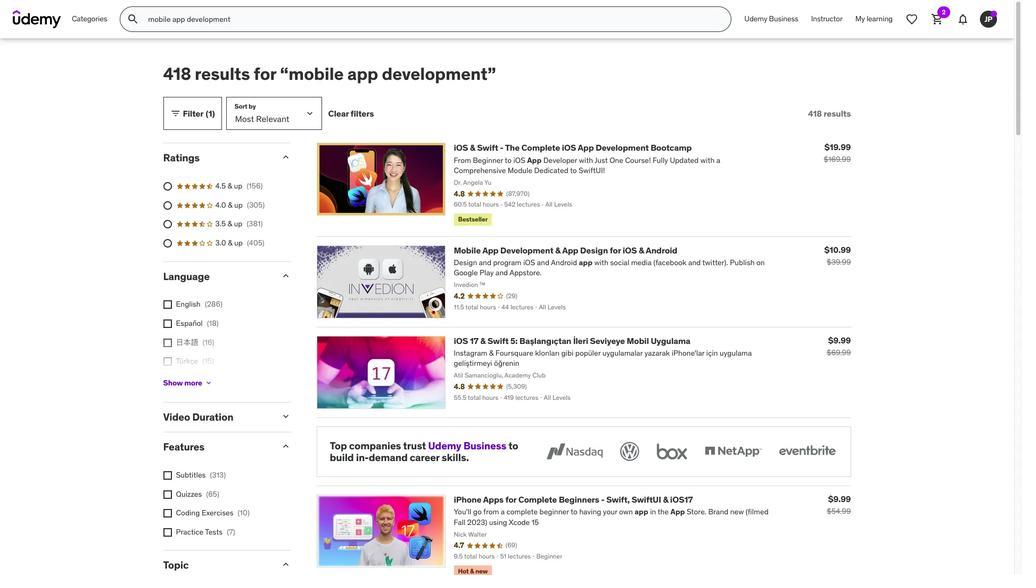 Task type: vqa. For each thing, say whether or not it's contained in the screenshot.
bottommost Udemy Business LINK
yes



Task type: describe. For each thing, give the bounding box(es) containing it.
Search for anything text field
[[146, 10, 719, 28]]

中文
[[176, 375, 191, 385]]

(405)
[[247, 238, 265, 248]]

english (286)
[[176, 300, 223, 309]]

results for 418 results
[[824, 108, 851, 119]]

xsmall image for 日本語
[[163, 338, 172, 347]]

companies
[[349, 439, 401, 452]]

language button
[[163, 270, 272, 283]]

topic button
[[163, 559, 272, 572]]

udemy business
[[745, 14, 799, 24]]

demand
[[369, 451, 408, 464]]

418 for 418 results for "mobile app development"
[[163, 63, 191, 85]]

0 vertical spatial -
[[500, 142, 504, 153]]

career
[[410, 451, 440, 464]]

i̇leri
[[573, 335, 589, 346]]

(18)
[[207, 318, 219, 328]]

3.0
[[215, 238, 226, 248]]

categories
[[72, 14, 107, 24]]

video duration button
[[163, 411, 272, 424]]

netapp image
[[703, 440, 764, 463]]

(156)
[[247, 181, 263, 191]]

jp link
[[976, 6, 1002, 32]]

mobile app development & app design for ios & android link
[[454, 245, 678, 255]]

small image for language
[[280, 270, 291, 281]]

up for 3.0 & up
[[234, 238, 243, 248]]

17
[[470, 335, 479, 346]]

wishlist image
[[906, 13, 919, 26]]

(7)
[[227, 527, 235, 537]]

418 for 418 results
[[808, 108, 822, 119]]

3.5
[[215, 219, 226, 229]]

ratings
[[163, 151, 200, 164]]

1 vertical spatial complete
[[519, 494, 557, 505]]

& right 3.0
[[228, 238, 233, 248]]

& left the
[[470, 142, 476, 153]]

$10.99 $39.99
[[825, 244, 851, 267]]

up for 4.0 & up
[[234, 200, 243, 210]]

ios & swift - the complete ios app development bootcamp
[[454, 142, 692, 153]]

$9.99 for iphone apps for complete beginners - swift, swiftui & ios17
[[829, 494, 851, 504]]

for for complete
[[506, 494, 517, 505]]

notifications image
[[957, 13, 970, 26]]

"mobile
[[280, 63, 344, 85]]

xsmall image for subtitles
[[163, 471, 172, 480]]

design
[[580, 245, 608, 255]]

türkçe (15)
[[176, 356, 214, 366]]

1 horizontal spatial udemy business link
[[738, 6, 805, 32]]

0 horizontal spatial udemy
[[428, 439, 462, 452]]

small image for ratings
[[280, 152, 291, 163]]

xsmall image for practice
[[163, 528, 172, 537]]

4.5
[[215, 181, 226, 191]]

practice tests (7)
[[176, 527, 235, 537]]

2
[[942, 8, 946, 16]]

small image for video duration
[[280, 411, 291, 422]]

eventbrite image
[[777, 440, 838, 463]]

xsmall image for english
[[163, 301, 172, 309]]

日本語
[[176, 337, 198, 347]]

(313)
[[210, 470, 226, 480]]

apps
[[483, 494, 504, 505]]

to
[[509, 439, 519, 452]]

xsmall image for quizzes
[[163, 490, 172, 499]]

(10)
[[238, 508, 250, 518]]

mobil
[[627, 335, 649, 346]]

language
[[163, 270, 210, 283]]

volkswagen image
[[618, 440, 642, 463]]

xsmall image for español
[[163, 320, 172, 328]]

1 horizontal spatial business
[[769, 14, 799, 24]]

3.0 & up (405)
[[215, 238, 265, 248]]

my
[[856, 14, 865, 24]]

$169.99
[[824, 155, 851, 164]]

$9.99 $69.99
[[827, 335, 851, 357]]

başlangıçtan
[[520, 335, 572, 346]]

418 results for "mobile app development"
[[163, 63, 496, 85]]

iphone apps for complete beginners - swift, swiftui & ios17 link
[[454, 494, 693, 505]]

up for 3.5 & up
[[234, 219, 243, 229]]

ios & swift - the complete ios app development bootcamp link
[[454, 142, 692, 153]]

filters
[[351, 108, 374, 119]]

instructor
[[812, 14, 843, 24]]

1 vertical spatial business
[[464, 439, 507, 452]]

1 vertical spatial for
[[610, 245, 621, 255]]

filter (1)
[[183, 108, 215, 119]]

bootcamp
[[651, 142, 692, 153]]

418 results status
[[808, 108, 851, 119]]

& right 4.5
[[228, 181, 232, 191]]

android
[[646, 245, 678, 255]]

trust
[[403, 439, 426, 452]]

submit search image
[[127, 13, 140, 26]]

4.5 & up (156)
[[215, 181, 263, 191]]

duration
[[192, 411, 233, 424]]

$10.99
[[825, 244, 851, 255]]

coding
[[176, 508, 200, 518]]

0 vertical spatial swift
[[477, 142, 498, 153]]

$54.99
[[827, 507, 851, 516]]

ios 17 & swift 5: başlangıçtan i̇leri seviyeye mobil uygulama
[[454, 335, 691, 346]]

日本語 (16)
[[176, 337, 214, 347]]

app
[[348, 63, 378, 85]]



Task type: locate. For each thing, give the bounding box(es) containing it.
my learning link
[[849, 6, 900, 32]]

up left (381)
[[234, 219, 243, 229]]

xsmall image left coding
[[163, 509, 172, 518]]

& left design in the top right of the page
[[556, 245, 561, 255]]

swiftui
[[632, 494, 661, 505]]

you have alerts image
[[991, 11, 998, 17]]

1 vertical spatial udemy business link
[[428, 439, 507, 452]]

0 horizontal spatial results
[[195, 63, 250, 85]]

iphone
[[454, 494, 482, 505]]

1 horizontal spatial development
[[596, 142, 649, 153]]

for for "mobile
[[254, 63, 276, 85]]

show more
[[163, 378, 202, 388]]

jp
[[985, 14, 993, 24]]

0 vertical spatial complete
[[522, 142, 560, 153]]

xsmall image left '日本語'
[[163, 338, 172, 347]]

1 small image from the top
[[280, 441, 291, 452]]

for right design in the top right of the page
[[610, 245, 621, 255]]

(16)
[[203, 337, 214, 347]]

3 xsmall image from the top
[[163, 490, 172, 499]]

results for 418 results for "mobile app development"
[[195, 63, 250, 85]]

english
[[176, 300, 201, 309]]

clear
[[328, 108, 349, 119]]

xsmall image left subtitles
[[163, 471, 172, 480]]

$9.99 up $69.99
[[829, 335, 851, 345]]

features button
[[163, 441, 272, 453]]

xsmall image left english
[[163, 301, 172, 309]]

& left ios17
[[663, 494, 669, 505]]

$19.99 $169.99
[[824, 142, 851, 164]]

1 vertical spatial results
[[824, 108, 851, 119]]

1 vertical spatial udemy
[[428, 439, 462, 452]]

$9.99 inside $9.99 $69.99
[[829, 335, 851, 345]]

$9.99 up $54.99
[[829, 494, 851, 504]]

(305)
[[247, 200, 265, 210]]

swift left 5:
[[488, 335, 509, 346]]

up for 4.5 & up
[[234, 181, 243, 191]]

subtitles (313)
[[176, 470, 226, 480]]

categories button
[[66, 6, 114, 32]]

small image for features
[[280, 441, 291, 452]]

nasdaq image
[[544, 440, 605, 463]]

xsmall image right more on the left bottom of the page
[[204, 379, 213, 387]]

2 link
[[925, 6, 951, 32]]

filter
[[183, 108, 204, 119]]

topic
[[163, 559, 189, 572]]

0 vertical spatial small image
[[280, 441, 291, 452]]

xsmall image left practice
[[163, 528, 172, 537]]

0 horizontal spatial business
[[464, 439, 507, 452]]

small image
[[170, 108, 181, 119], [280, 152, 291, 163], [280, 270, 291, 281], [280, 411, 291, 422]]

for right apps
[[506, 494, 517, 505]]

for
[[254, 63, 276, 85], [610, 245, 621, 255], [506, 494, 517, 505]]

shopping cart with 2 items image
[[932, 13, 944, 26]]

418 inside status
[[808, 108, 822, 119]]

xsmall image
[[163, 301, 172, 309], [163, 338, 172, 347], [163, 490, 172, 499], [163, 509, 172, 518], [163, 528, 172, 537]]

xsmall image
[[163, 320, 172, 328], [163, 357, 172, 366], [204, 379, 213, 387], [163, 471, 172, 480]]

5 xsmall image from the top
[[163, 528, 172, 537]]

$19.99
[[825, 142, 851, 153]]

0 vertical spatial 418
[[163, 63, 191, 85]]

1 horizontal spatial results
[[824, 108, 851, 119]]

1 horizontal spatial for
[[506, 494, 517, 505]]

xsmall image for türkçe
[[163, 357, 172, 366]]

mobile app development & app design for ios & android
[[454, 245, 678, 255]]

development
[[596, 142, 649, 153], [501, 245, 554, 255]]

español (18)
[[176, 318, 219, 328]]

0 horizontal spatial 418
[[163, 63, 191, 85]]

video
[[163, 411, 190, 424]]

udemy image
[[13, 10, 61, 28]]

& right 17
[[481, 335, 486, 346]]

1 vertical spatial development
[[501, 245, 554, 255]]

practice
[[176, 527, 204, 537]]

seviyeye
[[590, 335, 625, 346]]

small image for topic
[[280, 559, 291, 570]]

results
[[195, 63, 250, 85], [824, 108, 851, 119]]

0 vertical spatial udemy
[[745, 14, 768, 24]]

4 xsmall image from the top
[[163, 509, 172, 518]]

türkçe
[[176, 356, 198, 366]]

$9.99 inside $9.99 $54.99
[[829, 494, 851, 504]]

4.0 & up (305)
[[215, 200, 265, 210]]

uygulama
[[651, 335, 691, 346]]

exercises
[[202, 508, 234, 518]]

quizzes (65)
[[176, 489, 219, 499]]

1 vertical spatial 418
[[808, 108, 822, 119]]

business left the instructor
[[769, 14, 799, 24]]

0 vertical spatial development
[[596, 142, 649, 153]]

1 vertical spatial small image
[[280, 559, 291, 570]]

xsmall image left quizzes
[[163, 490, 172, 499]]

development"
[[382, 63, 496, 85]]

$9.99 for ios 17 & swift 5: başlangıçtan i̇leri seviyeye mobil uygulama
[[829, 335, 851, 345]]

results inside status
[[824, 108, 851, 119]]

0 vertical spatial results
[[195, 63, 250, 85]]

español
[[176, 318, 203, 328]]

0 vertical spatial udemy business link
[[738, 6, 805, 32]]

skills.
[[442, 451, 469, 464]]

- left 'swift,'
[[601, 494, 605, 505]]

quizzes
[[176, 489, 202, 499]]

ios17
[[670, 494, 693, 505]]

xsmall image for coding
[[163, 509, 172, 518]]

ratings button
[[163, 151, 272, 164]]

ios 17 & swift 5: başlangıçtan i̇leri seviyeye mobil uygulama link
[[454, 335, 691, 346]]

0 vertical spatial for
[[254, 63, 276, 85]]

subtitles
[[176, 470, 206, 480]]

0 horizontal spatial development
[[501, 245, 554, 255]]

my learning
[[856, 14, 893, 24]]

show
[[163, 378, 183, 388]]

xsmall image left the türkçe
[[163, 357, 172, 366]]

udemy business link
[[738, 6, 805, 32], [428, 439, 507, 452]]

clear filters
[[328, 108, 374, 119]]

$9.99
[[829, 335, 851, 345], [829, 494, 851, 504]]

up left (156)
[[234, 181, 243, 191]]

business left to
[[464, 439, 507, 452]]

complete right the
[[522, 142, 560, 153]]

instructor link
[[805, 6, 849, 32]]

0 vertical spatial business
[[769, 14, 799, 24]]

top companies trust udemy business
[[330, 439, 507, 452]]

build
[[330, 451, 354, 464]]

small image
[[280, 441, 291, 452], [280, 559, 291, 570]]

swift
[[477, 142, 498, 153], [488, 335, 509, 346]]

0 vertical spatial $9.99
[[829, 335, 851, 345]]

& left android
[[639, 245, 644, 255]]

(381)
[[247, 219, 263, 229]]

2 vertical spatial for
[[506, 494, 517, 505]]

& right 4.0
[[228, 200, 233, 210]]

up left the (405)
[[234, 238, 243, 248]]

$39.99
[[827, 257, 851, 267]]

ios
[[454, 142, 468, 153], [562, 142, 576, 153], [623, 245, 637, 255], [454, 335, 468, 346]]

& right 3.5
[[228, 219, 232, 229]]

- left the
[[500, 142, 504, 153]]

418
[[163, 63, 191, 85], [808, 108, 822, 119]]

results up $19.99
[[824, 108, 851, 119]]

(1)
[[206, 108, 215, 119]]

results up (1)
[[195, 63, 250, 85]]

xsmall image left español
[[163, 320, 172, 328]]

(286)
[[205, 300, 223, 309]]

1 $9.99 from the top
[[829, 335, 851, 345]]

1 vertical spatial $9.99
[[829, 494, 851, 504]]

1 vertical spatial -
[[601, 494, 605, 505]]

clear filters button
[[328, 97, 374, 130]]

$69.99
[[827, 348, 851, 357]]

xsmall image inside show more button
[[204, 379, 213, 387]]

0 horizontal spatial udemy business link
[[428, 439, 507, 452]]

2 xsmall image from the top
[[163, 338, 172, 347]]

business
[[769, 14, 799, 24], [464, 439, 507, 452]]

(65)
[[206, 489, 219, 499]]

(15)
[[202, 356, 214, 366]]

box image
[[654, 440, 690, 463]]

up left (305)
[[234, 200, 243, 210]]

1 horizontal spatial udemy
[[745, 14, 768, 24]]

features
[[163, 441, 205, 453]]

1 xsmall image from the top
[[163, 301, 172, 309]]

1 horizontal spatial -
[[601, 494, 605, 505]]

more
[[184, 378, 202, 388]]

2 $9.99 from the top
[[829, 494, 851, 504]]

show more button
[[163, 372, 213, 394]]

for left "mobile
[[254, 63, 276, 85]]

0 horizontal spatial for
[[254, 63, 276, 85]]

learning
[[867, 14, 893, 24]]

$9.99 $54.99
[[827, 494, 851, 516]]

swift,
[[607, 494, 630, 505]]

3.5 & up (381)
[[215, 219, 263, 229]]

2 small image from the top
[[280, 559, 291, 570]]

1 vertical spatial swift
[[488, 335, 509, 346]]

swift left the
[[477, 142, 498, 153]]

udemy
[[745, 14, 768, 24], [428, 439, 462, 452]]

0 horizontal spatial -
[[500, 142, 504, 153]]

1 horizontal spatial 418
[[808, 108, 822, 119]]

5:
[[511, 335, 518, 346]]

complete left "beginners"
[[519, 494, 557, 505]]

tests
[[205, 527, 223, 537]]

2 horizontal spatial for
[[610, 245, 621, 255]]

the
[[505, 142, 520, 153]]



